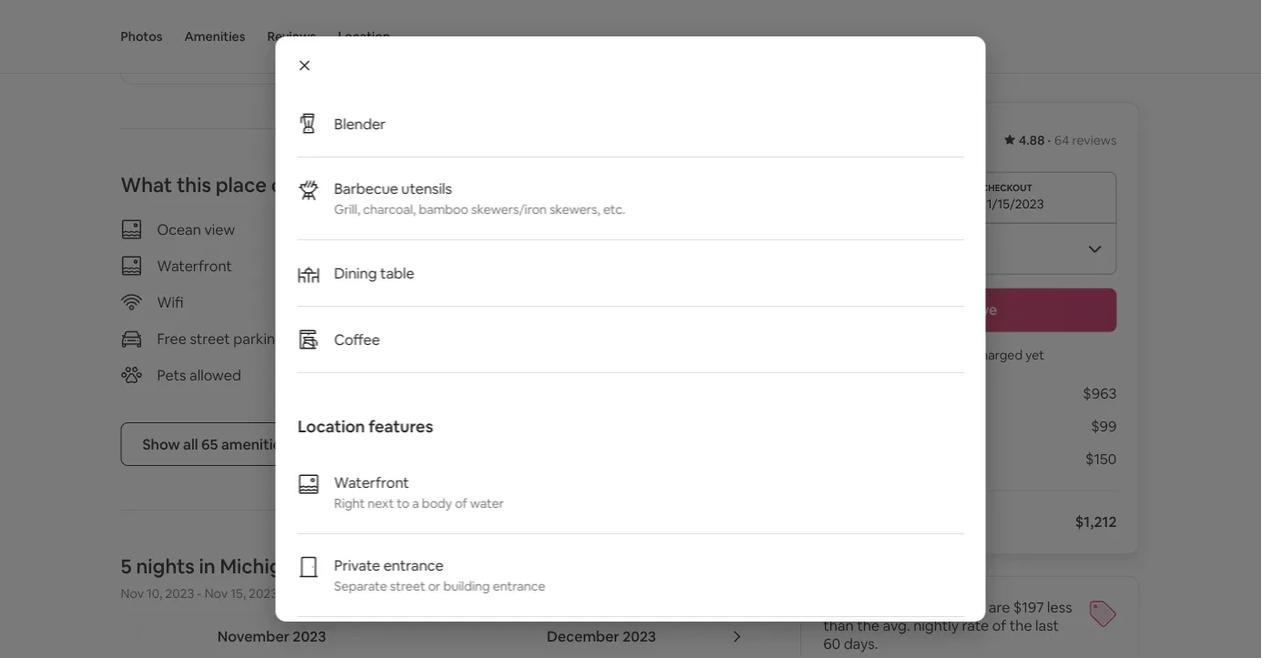 Task type: describe. For each thing, give the bounding box(es) containing it.
1 horizontal spatial entrance
[[492, 578, 545, 595]]

your dates are $197 less than the avg. nightly rate of the last 60 days.
[[823, 598, 1072, 653]]

dining
[[334, 264, 377, 282]]

or
[[428, 578, 440, 595]]

coffee
[[334, 330, 380, 349]]

your
[[915, 598, 945, 617]]

december
[[547, 627, 620, 645]]

60
[[823, 635, 841, 653]]

queen
[[152, 26, 189, 43]]

64
[[1055, 132, 1070, 148]]

1 inside 2 single beds, 1 air mattress
[[631, 26, 637, 43]]

·
[[1048, 132, 1051, 148]]

next
[[367, 495, 394, 512]]

won't
[[920, 347, 953, 363]]

pets allowed
[[157, 365, 241, 384]]

blender
[[334, 114, 385, 133]]

yet
[[1026, 347, 1045, 363]]

amenities button
[[184, 0, 245, 73]]

on
[[580, 365, 598, 384]]

4.88 · 64 reviews
[[1019, 132, 1117, 148]]

calendar application
[[99, 607, 1261, 658]]

reviews
[[1072, 132, 1117, 148]]

$197
[[1013, 598, 1044, 617]]

december 2023
[[547, 627, 656, 645]]

$1,212
[[1075, 513, 1117, 531]]

dedicated workspace
[[462, 293, 609, 311]]

city
[[309, 553, 348, 579]]

reviews button
[[267, 0, 316, 73]]

single
[[560, 26, 594, 43]]

what this place offers dialog
[[275, 0, 986, 658]]

dedicated
[[462, 293, 532, 311]]

11/15/2023
[[982, 195, 1044, 212]]

private entrance separate street or building entrance
[[334, 556, 545, 595]]

less
[[1047, 598, 1072, 617]]

beds,
[[597, 26, 629, 43]]

air
[[640, 26, 654, 43]]

4.88
[[1019, 132, 1045, 148]]

november
[[217, 627, 290, 645]]

2023 right the 15,
[[249, 585, 278, 602]]

reviews
[[267, 28, 316, 45]]

wifi
[[157, 293, 184, 311]]

offers
[[271, 171, 327, 197]]

parking
[[233, 329, 284, 348]]

place
[[216, 171, 267, 197]]

ocean view
[[157, 220, 235, 238]]

charcoal,
[[363, 201, 416, 218]]

separate
[[334, 578, 387, 595]]

price.
[[869, 598, 907, 617]]

11/15/2023 button
[[823, 172, 1117, 223]]

2 the from the left
[[1010, 617, 1032, 635]]

10,
[[147, 585, 162, 602]]

location for location features
[[297, 416, 365, 438]]

what
[[121, 171, 172, 197]]

5 nights in michigan city nov 10, 2023 - nov 15, 2023
[[121, 553, 348, 602]]

location for location
[[338, 28, 390, 45]]

all
[[183, 435, 198, 453]]

allowed
[[189, 365, 241, 384]]

photos
[[121, 28, 163, 45]]

show
[[143, 435, 180, 453]]

65
[[201, 435, 218, 453]]

amenities
[[184, 28, 245, 45]]

you
[[896, 347, 917, 363]]

november 2023
[[217, 627, 326, 645]]

reserve
[[943, 301, 998, 319]]

location features
[[297, 416, 433, 438]]

barbecue
[[334, 179, 398, 198]]

5
[[121, 553, 132, 579]]

etc.
[[603, 201, 625, 218]]

are
[[989, 598, 1010, 617]]

2023 left -
[[165, 585, 194, 602]]

skewers,
[[549, 201, 600, 218]]

what this place offers
[[121, 171, 327, 197]]

body
[[422, 495, 452, 512]]



Task type: locate. For each thing, give the bounding box(es) containing it.
double
[[357, 26, 397, 43]]

0 vertical spatial location
[[338, 28, 390, 45]]

in
[[199, 553, 216, 579]]

to
[[396, 495, 409, 512]]

2 1 from the left
[[631, 26, 637, 43]]

of right the body
[[455, 495, 467, 512]]

2 single beds, 1 air mattress
[[550, 26, 654, 61]]

view right ocean on the top of page
[[204, 220, 235, 238]]

a
[[412, 495, 419, 512]]

street up allowed on the bottom left of page
[[190, 329, 230, 348]]

rate
[[962, 617, 989, 635]]

water
[[470, 495, 504, 512]]

of inside waterfront right next to a body of water
[[455, 495, 467, 512]]

0 horizontal spatial view
[[204, 220, 235, 238]]

1 horizontal spatial 1
[[631, 26, 637, 43]]

1 horizontal spatial view
[[506, 220, 537, 238]]

be
[[956, 347, 971, 363]]

right
[[334, 495, 364, 512]]

15,
[[231, 585, 246, 602]]

view for beach view
[[506, 220, 537, 238]]

1 vertical spatial waterfront
[[334, 473, 409, 492]]

1 horizontal spatial waterfront
[[334, 473, 409, 492]]

1 horizontal spatial nov
[[205, 585, 228, 602]]

last
[[1035, 617, 1059, 635]]

0 horizontal spatial of
[[455, 495, 467, 512]]

1 vertical spatial location
[[297, 416, 365, 438]]

this
[[177, 171, 211, 197]]

2 2 from the left
[[550, 26, 557, 43]]

lower price.
[[823, 598, 907, 617]]

0 horizontal spatial nov
[[121, 585, 144, 602]]

of
[[455, 495, 467, 512], [992, 617, 1006, 635]]

0 horizontal spatial 2
[[347, 26, 354, 43]]

waterfront down the ocean view on the left of page
[[157, 256, 232, 275]]

location left beds
[[338, 28, 390, 45]]

2 left the double
[[347, 26, 354, 43]]

lower
[[823, 598, 866, 617]]

2 for 2 double beds
[[347, 26, 354, 43]]

2 view from the left
[[506, 220, 537, 238]]

security
[[462, 365, 517, 384]]

utensils
[[401, 179, 452, 198]]

waterfront for waterfront
[[157, 256, 232, 275]]

$150
[[1085, 450, 1117, 469]]

2 inside 2 single beds, 1 air mattress
[[550, 26, 557, 43]]

features
[[368, 416, 433, 438]]

nights
[[136, 553, 195, 579]]

1 nov from the left
[[121, 585, 144, 602]]

view down skewers/iron
[[506, 220, 537, 238]]

waterfront up the next
[[334, 473, 409, 492]]

workspace
[[535, 293, 609, 311]]

the
[[857, 617, 880, 635], [1010, 617, 1032, 635]]

entrance up or at the bottom left
[[383, 556, 443, 575]]

free street parking
[[157, 329, 284, 348]]

-
[[197, 585, 202, 602]]

bamboo
[[418, 201, 468, 218]]

avg.
[[883, 617, 910, 635]]

1 1 from the left
[[143, 26, 149, 43]]

2 nov from the left
[[205, 585, 228, 602]]

1 view from the left
[[204, 220, 235, 238]]

2023 right december
[[623, 627, 656, 645]]

1 left queen
[[143, 26, 149, 43]]

1 queen bed
[[143, 26, 215, 43]]

1 horizontal spatial street
[[390, 578, 425, 595]]

show all 65 amenities button
[[121, 422, 310, 466]]

building
[[443, 578, 490, 595]]

view for ocean view
[[204, 220, 235, 238]]

the left last
[[1010, 617, 1032, 635]]

1 left air
[[631, 26, 637, 43]]

beds
[[400, 26, 429, 43]]

1 horizontal spatial the
[[1010, 617, 1032, 635]]

street inside private entrance separate street or building entrance
[[390, 578, 425, 595]]

ocean
[[157, 220, 201, 238]]

street left or at the bottom left
[[390, 578, 425, 595]]

0 horizontal spatial waterfront
[[157, 256, 232, 275]]

location left features
[[297, 416, 365, 438]]

1 2 from the left
[[347, 26, 354, 43]]

1 the from the left
[[857, 617, 880, 635]]

entrance right building
[[492, 578, 545, 595]]

1 horizontal spatial of
[[992, 617, 1006, 635]]

2 left single
[[550, 26, 557, 43]]

nov left 10, at the bottom
[[121, 585, 144, 602]]

$99
[[1091, 417, 1117, 436]]

2 for 2 single beds, 1 air mattress
[[550, 26, 557, 43]]

0 vertical spatial waterfront
[[157, 256, 232, 275]]

you won't be charged yet
[[896, 347, 1045, 363]]

1 vertical spatial street
[[390, 578, 425, 595]]

0 horizontal spatial 1
[[143, 26, 149, 43]]

the left avg.
[[857, 617, 880, 635]]

security cameras on property
[[462, 365, 661, 384]]

$963
[[1083, 384, 1117, 403]]

cameras
[[520, 365, 577, 384]]

charged
[[974, 347, 1023, 363]]

street
[[190, 329, 230, 348], [390, 578, 425, 595]]

1 vertical spatial of
[[992, 617, 1006, 635]]

than
[[823, 617, 854, 635]]

private
[[334, 556, 380, 575]]

2
[[347, 26, 354, 43], [550, 26, 557, 43]]

2 double beds
[[347, 26, 429, 43]]

0 vertical spatial street
[[190, 329, 230, 348]]

nov right -
[[205, 585, 228, 602]]

of right rate
[[992, 617, 1006, 635]]

grill,
[[334, 201, 360, 218]]

photos button
[[121, 0, 163, 73]]

0 vertical spatial entrance
[[383, 556, 443, 575]]

1 vertical spatial entrance
[[492, 578, 545, 595]]

beach
[[462, 220, 503, 238]]

waterfront for waterfront right next to a body of water
[[334, 473, 409, 492]]

barbecue utensils grill, charcoal, bamboo skewers/iron skewers, etc.
[[334, 179, 625, 218]]

mattress
[[550, 44, 602, 61]]

location inside what this place offers dialog
[[297, 416, 365, 438]]

dining table
[[334, 264, 414, 282]]

1 horizontal spatial 2
[[550, 26, 557, 43]]

dates
[[948, 598, 986, 617]]

nov
[[121, 585, 144, 602], [205, 585, 228, 602]]

waterfront
[[157, 256, 232, 275], [334, 473, 409, 492]]

location
[[338, 28, 390, 45], [297, 416, 365, 438]]

michigan
[[220, 553, 305, 579]]

location button
[[338, 0, 390, 73]]

bed
[[191, 26, 215, 43]]

0 horizontal spatial the
[[857, 617, 880, 635]]

0 horizontal spatial entrance
[[383, 556, 443, 575]]

of inside your dates are $197 less than the avg. nightly rate of the last 60 days.
[[992, 617, 1006, 635]]

days.
[[844, 635, 878, 653]]

beach view
[[462, 220, 537, 238]]

waterfront inside waterfront right next to a body of water
[[334, 473, 409, 492]]

2023 right november
[[293, 627, 326, 645]]

nightly
[[914, 617, 959, 635]]

0 vertical spatial of
[[455, 495, 467, 512]]

0 horizontal spatial street
[[190, 329, 230, 348]]

view
[[204, 220, 235, 238], [506, 220, 537, 238]]

property
[[601, 365, 661, 384]]

entrance
[[383, 556, 443, 575], [492, 578, 545, 595]]

waterfront right next to a body of water
[[334, 473, 504, 512]]



Task type: vqa. For each thing, say whether or not it's contained in the screenshot.
Queen
yes



